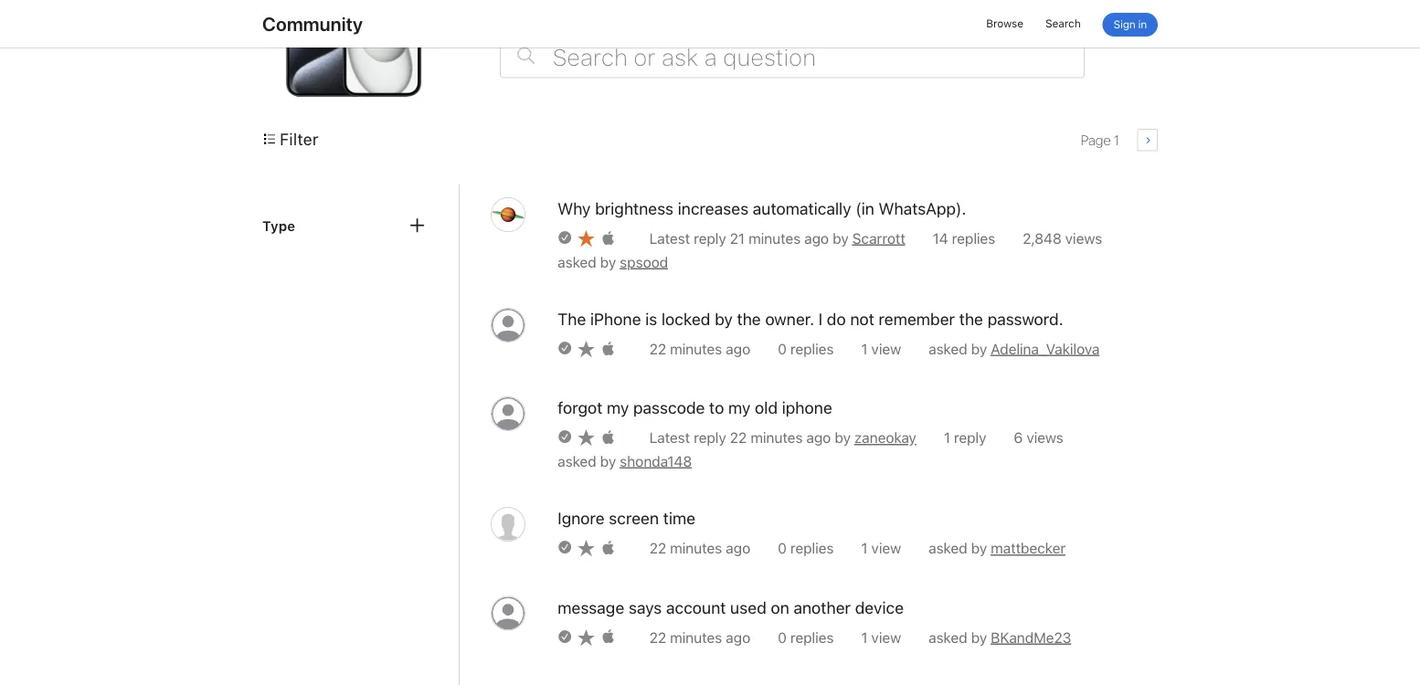 Task type: vqa. For each thing, say whether or not it's contained in the screenshot.
Visit
no



Task type: locate. For each thing, give the bounding box(es) containing it.
6 views asked by shonda148
[[558, 430, 1064, 470]]

standalone image for why
[[600, 231, 616, 249]]

0 vertical spatial view
[[871, 341, 901, 358]]

reply inside why brightness increases automatically (in whatsapp). element
[[694, 230, 726, 247]]

asked down forgot
[[558, 453, 596, 470]]

22 minutes ago down account
[[649, 629, 750, 646]]

1 for the iphone is locked by the owner. i do not remember the password.
[[861, 341, 868, 358]]

ago inside ignore screen time element
[[726, 540, 750, 557]]

asked by mattbecker
[[929, 540, 1066, 557]]

remember
[[879, 310, 955, 329]]

view inside the iphone is locked by the owner. i do not remember the password. element
[[871, 341, 901, 358]]

3 0 from the top
[[778, 629, 787, 646]]

2 0 replies from the top
[[778, 540, 834, 557]]

1 horizontal spatial my
[[728, 399, 751, 418]]

view down device
[[871, 629, 901, 646]]

1 inside forgot my passcode to my old iphone element
[[944, 430, 950, 447]]

2 0 from the top
[[778, 540, 787, 557]]

22 minutes ago down time
[[649, 540, 750, 557]]

ago up forgot my passcode to my old iphone
[[726, 341, 750, 358]]

iphone
[[590, 310, 641, 329]]

minutes down account
[[670, 629, 722, 646]]

1 inside ignore screen time element
[[861, 540, 868, 557]]

ignore screen time
[[558, 509, 696, 529]]

asked left mattbecker in the right of the page
[[929, 540, 968, 557]]

0 replies down another
[[778, 629, 834, 646]]

★ for forgot
[[578, 428, 595, 449]]

minutes inside the iphone is locked by the owner. i do not remember the password. element
[[670, 341, 722, 358]]

says
[[629, 598, 662, 618]]

1 vertical spatial latest
[[649, 430, 690, 447]]

0 replies down the iphone is locked by the owner. i do not remember the password. link
[[778, 341, 834, 358]]

view up device
[[871, 540, 901, 557]]

filter
[[280, 130, 319, 149]]

★ down forgot
[[578, 428, 595, 449]]

mattbecker image
[[491, 507, 526, 542]]

ignore screen time element
[[491, 507, 1155, 597]]

22 minutes ago inside the iphone is locked by the owner. i do not remember the password. element
[[649, 341, 750, 358]]

0 inside message says account used on another device element
[[778, 629, 787, 646]]

latest inside forgot my passcode to my old iphone element
[[649, 430, 690, 447]]

by inside the iphone is locked by the owner. i do not remember the password. link
[[715, 310, 733, 329]]

filter button
[[262, 128, 319, 152]]

1 horizontal spatial the
[[959, 310, 983, 329]]

3 0 replies from the top
[[778, 629, 834, 646]]

by inside 6 views asked by shonda148
[[600, 453, 616, 470]]

0
[[778, 341, 787, 358], [778, 540, 787, 557], [778, 629, 787, 646]]

1 view up device
[[861, 540, 901, 557]]

standalone image down message
[[600, 630, 616, 648]]

22 down "forgot my passcode to my old iphone" link
[[730, 430, 747, 447]]

0 inside the iphone is locked by the owner. i do not remember the password. element
[[778, 341, 787, 358]]

asked
[[558, 253, 596, 271], [929, 341, 968, 358], [558, 453, 596, 470], [929, 540, 968, 557], [929, 629, 968, 646]]

views inside 6 views asked by shonda148
[[1027, 430, 1064, 447]]

latest reply 21 minutes ago by scarrott
[[649, 230, 905, 247]]

minutes inside why brightness increases automatically (in whatsapp). element
[[749, 230, 801, 247]]

by left spsood
[[600, 253, 616, 271]]

22 minutes ago for time
[[649, 540, 750, 557]]

scarrott button
[[852, 228, 905, 250]]

1 view inside ignore screen time element
[[861, 540, 901, 557]]

★ inside forgot my passcode to my old iphone element
[[578, 428, 595, 449]]

replies
[[952, 230, 996, 247], [790, 341, 834, 358], [790, 540, 834, 557], [790, 629, 834, 646]]

1 inside message says account used on another device element
[[861, 629, 868, 646]]

browse link
[[987, 14, 1024, 34]]

asked left bkandme23
[[929, 629, 968, 646]]

1 right page
[[1114, 132, 1119, 148]]

minutes down why brightness increases automatically (in whatsapp). link
[[749, 230, 801, 247]]

★
[[578, 228, 595, 249], [578, 339, 595, 360], [578, 428, 595, 449], [578, 539, 595, 559], [578, 628, 595, 648]]

2 view from the top
[[871, 540, 901, 557]]

views inside the "2,848 views asked by spsood"
[[1065, 230, 1102, 247]]

★ down why
[[578, 228, 595, 249]]

22 minutes ago inside ignore screen time element
[[649, 540, 750, 557]]

1 view for device
[[861, 629, 901, 646]]

standalone image down iphone
[[600, 341, 616, 359]]

ago down iphone
[[807, 430, 831, 447]]

0 for the
[[778, 341, 787, 358]]

replies up another
[[790, 540, 834, 557]]

1 inside text field
[[1114, 132, 1119, 148]]

sign
[[1114, 18, 1136, 31]]

0 replies
[[778, 341, 834, 358], [778, 540, 834, 557], [778, 629, 834, 646]]

ago down message says account used on another device 'link' at the bottom of the page
[[726, 629, 750, 646]]

0 vertical spatial 22 minutes ago
[[649, 341, 750, 358]]

0 vertical spatial views
[[1065, 230, 1102, 247]]

0 down owner.
[[778, 341, 787, 358]]

2 latest from the top
[[649, 430, 690, 447]]

increases
[[678, 199, 749, 219]]

by left adelina_vakilova on the right of the page
[[971, 341, 987, 358]]

asked for ignore screen time
[[929, 540, 968, 557]]

22 down says
[[649, 629, 666, 646]]

3 ★ from the top
[[578, 428, 595, 449]]

not
[[850, 310, 874, 329]]

1 vertical spatial 0
[[778, 540, 787, 557]]

★ down message
[[578, 628, 595, 648]]

0 replies inside the iphone is locked by the owner. i do not remember the password. element
[[778, 341, 834, 358]]

ago down automatically
[[804, 230, 829, 247]]

1 latest from the top
[[649, 230, 690, 247]]

★ for the
[[578, 339, 595, 360]]

by left "zaneokay"
[[835, 430, 851, 447]]

reply down to
[[694, 430, 726, 447]]

0 horizontal spatial the
[[737, 310, 761, 329]]

22 for time
[[649, 540, 666, 557]]

0 vertical spatial latest
[[649, 230, 690, 247]]

bkandme23 image
[[491, 597, 526, 631]]

adelina_vakilova image
[[491, 308, 526, 343]]

latest up 'shonda148'
[[649, 430, 690, 447]]

latest reply 22 minutes ago by zaneokay
[[649, 430, 917, 447]]

another
[[794, 598, 851, 618]]

22
[[649, 341, 666, 358], [730, 430, 747, 447], [649, 540, 666, 557], [649, 629, 666, 646]]

22 minutes ago
[[649, 341, 750, 358], [649, 540, 750, 557], [649, 629, 750, 646]]

the iphone is locked by the owner. i do not remember the password. link
[[558, 308, 1063, 332]]

latest up spsood
[[649, 230, 690, 247]]

whatsapp).
[[879, 199, 966, 219]]

14 replies
[[933, 230, 996, 247]]

minutes inside message says account used on another device element
[[670, 629, 722, 646]]

by left scarrott
[[833, 230, 849, 247]]

0 vertical spatial 1 view
[[861, 341, 901, 358]]

22 inside the iphone is locked by the owner. i do not remember the password. element
[[649, 341, 666, 358]]

1 vertical spatial 0 replies
[[778, 540, 834, 557]]

views right 6 at the bottom of page
[[1027, 430, 1064, 447]]

0 horizontal spatial my
[[607, 399, 629, 418]]

by left mattbecker in the right of the page
[[971, 540, 987, 557]]

22 minutes ago down locked
[[649, 341, 750, 358]]

1 view
[[861, 341, 901, 358], [861, 540, 901, 557], [861, 629, 901, 646]]

latest
[[649, 230, 690, 247], [649, 430, 690, 447]]

the up asked by adelina_vakilova
[[959, 310, 983, 329]]

1 view inside message says account used on another device element
[[861, 629, 901, 646]]

1 vertical spatial 22 minutes ago
[[649, 540, 750, 557]]

0 up on
[[778, 540, 787, 557]]

1
[[1114, 132, 1119, 148], [861, 341, 868, 358], [944, 430, 950, 447], [861, 540, 868, 557], [861, 629, 868, 646]]

replies inside ignore screen time element
[[790, 540, 834, 557]]

minutes inside forgot my passcode to my old iphone element
[[751, 430, 803, 447]]

22 inside forgot my passcode to my old iphone element
[[730, 430, 747, 447]]

by
[[833, 230, 849, 247], [600, 253, 616, 271], [715, 310, 733, 329], [971, 341, 987, 358], [835, 430, 851, 447], [600, 453, 616, 470], [971, 540, 987, 557], [971, 629, 987, 646]]

1 right "zaneokay"
[[944, 430, 950, 447]]

in
[[1139, 18, 1147, 31]]

0 down on
[[778, 629, 787, 646]]

1 view down not
[[861, 341, 901, 358]]

asked by adelina_vakilova
[[929, 341, 1100, 358]]

2 1 view from the top
[[861, 540, 901, 557]]

ago inside the iphone is locked by the owner. i do not remember the password. element
[[726, 341, 750, 358]]

1 down not
[[861, 341, 868, 358]]

the iphone is locked by the owner. i do not remember the password.
[[558, 310, 1063, 329]]

★ inside the iphone is locked by the owner. i do not remember the password. element
[[578, 339, 595, 360]]

standalone image down brightness
[[600, 231, 616, 249]]

ago
[[804, 230, 829, 247], [726, 341, 750, 358], [807, 430, 831, 447], [726, 540, 750, 557], [726, 629, 750, 646]]

views
[[1065, 230, 1102, 247], [1027, 430, 1064, 447]]

community
[[262, 12, 363, 35]]

replies down another
[[790, 629, 834, 646]]

★ down ignore
[[578, 539, 595, 559]]

0 replies up another
[[778, 540, 834, 557]]

replies right 14
[[952, 230, 996, 247]]

forgot
[[558, 399, 602, 418]]

asked inside the "2,848 views asked by spsood"
[[558, 253, 596, 271]]

my right forgot
[[607, 399, 629, 418]]

22 minutes ago inside message says account used on another device element
[[649, 629, 750, 646]]

1 1 view from the top
[[861, 341, 901, 358]]

reply
[[694, 230, 726, 247], [694, 430, 726, 447], [954, 430, 987, 447]]

forgot my passcode to my old iphone link
[[558, 397, 832, 421]]

latest inside why brightness increases automatically (in whatsapp). element
[[649, 230, 690, 247]]

4 ★ from the top
[[578, 539, 595, 559]]

1 inside the iphone is locked by the owner. i do not remember the password. element
[[861, 341, 868, 358]]

my
[[607, 399, 629, 418], [728, 399, 751, 418]]

automatically
[[753, 199, 851, 219]]

★ down the
[[578, 339, 595, 360]]

standalone image inside why brightness increases automatically (in whatsapp). element
[[558, 232, 572, 245]]

6
[[1014, 430, 1023, 447]]

reply left 21
[[694, 230, 726, 247]]

standalone image down the
[[558, 343, 572, 356]]

standalone image inside message says account used on another device element
[[600, 630, 616, 648]]

2 vertical spatial 22 minutes ago
[[649, 629, 750, 646]]

1 view from the top
[[871, 341, 901, 358]]

3 1 view from the top
[[861, 629, 901, 646]]

the left owner.
[[737, 310, 761, 329]]

the iphone is locked by the owner. i do not remember the password. element
[[491, 308, 1155, 397]]

forgot my passcode to my old iphone
[[558, 399, 832, 418]]

the
[[737, 310, 761, 329], [959, 310, 983, 329]]

asked for message says account used on another device
[[929, 629, 968, 646]]

browse
[[987, 17, 1024, 30]]

22 minutes ago for account
[[649, 629, 750, 646]]

2 22 minutes ago from the top
[[649, 540, 750, 557]]

asked inside ignore screen time element
[[929, 540, 968, 557]]

2 vertical spatial 0
[[778, 629, 787, 646]]

replies inside the iphone is locked by the owner. i do not remember the password. element
[[790, 341, 834, 358]]

0 horizontal spatial views
[[1027, 430, 1064, 447]]

minutes
[[749, 230, 801, 247], [670, 341, 722, 358], [751, 430, 803, 447], [670, 540, 722, 557], [670, 629, 722, 646]]

1 vertical spatial views
[[1027, 430, 1064, 447]]

by left 'shonda148'
[[600, 453, 616, 470]]

22 down is
[[649, 341, 666, 358]]

by left bkandme23
[[971, 629, 987, 646]]

1 ★ from the top
[[578, 228, 595, 249]]

standalone image down ignore
[[558, 543, 572, 555]]

adelina_vakilova button
[[991, 339, 1100, 360]]

standalone image
[[558, 232, 572, 245], [600, 430, 616, 449], [558, 432, 572, 445], [600, 541, 616, 559], [558, 632, 572, 644]]

views for why brightness increases automatically (in whatsapp).
[[1065, 230, 1102, 247]]

3 22 minutes ago from the top
[[649, 629, 750, 646]]

2 ★ from the top
[[578, 339, 595, 360]]

2 vertical spatial view
[[871, 629, 901, 646]]

my right to
[[728, 399, 751, 418]]

mattbecker button
[[991, 538, 1066, 560]]

3 view from the top
[[871, 629, 901, 646]]

why
[[558, 199, 591, 219]]

minutes down time
[[670, 540, 722, 557]]

views right 2,848
[[1065, 230, 1102, 247]]

view for owner.
[[871, 341, 901, 358]]

asked inside the iphone is locked by the owner. i do not remember the password. element
[[929, 341, 968, 358]]

1 up device
[[861, 540, 868, 557]]

1 0 replies from the top
[[778, 341, 834, 358]]

replies inside message says account used on another device element
[[790, 629, 834, 646]]

replies inside why brightness increases automatically (in whatsapp). element
[[952, 230, 996, 247]]

minutes for time
[[670, 540, 722, 557]]

1 down device
[[861, 629, 868, 646]]

standalone image for message
[[558, 632, 572, 644]]

replies for the
[[790, 341, 834, 358]]

22 down time
[[649, 540, 666, 557]]

2 vertical spatial 1 view
[[861, 629, 901, 646]]

0 replies inside ignore screen time element
[[778, 540, 834, 557]]

22 minutes ago for is
[[649, 341, 750, 358]]

device
[[855, 598, 904, 618]]

view down not
[[871, 341, 901, 358]]

forgot my passcode to my old iphone element
[[491, 397, 1155, 507]]

minutes inside ignore screen time element
[[670, 540, 722, 557]]

2 vertical spatial 0 replies
[[778, 629, 834, 646]]

1 view inside the iphone is locked by the owner. i do not remember the password. element
[[861, 341, 901, 358]]

1 0 from the top
[[778, 341, 787, 358]]

1 vertical spatial 1 view
[[861, 540, 901, 557]]

0 vertical spatial 0 replies
[[778, 341, 834, 358]]

★ inside ignore screen time element
[[578, 539, 595, 559]]

5 ★ from the top
[[578, 628, 595, 648]]

reply for increases
[[694, 230, 726, 247]]

by right locked
[[715, 310, 733, 329]]

0 vertical spatial 0
[[778, 341, 787, 358]]

view inside ignore screen time element
[[871, 540, 901, 557]]

★ inside why brightness increases automatically (in whatsapp). element
[[578, 228, 595, 249]]

1 the from the left
[[737, 310, 761, 329]]

★ inside message says account used on another device element
[[578, 628, 595, 648]]

is
[[645, 310, 657, 329]]

standalone image
[[600, 231, 616, 249], [600, 341, 616, 359], [558, 343, 572, 356], [558, 543, 572, 555], [600, 630, 616, 648]]

1 vertical spatial view
[[871, 540, 901, 557]]

page
[[1081, 132, 1111, 148]]

asked down why
[[558, 253, 596, 271]]

minutes down locked
[[670, 341, 722, 358]]

asked down remember
[[929, 341, 968, 358]]

latest for increases
[[649, 230, 690, 247]]

21
[[730, 230, 745, 247]]

1 horizontal spatial views
[[1065, 230, 1102, 247]]

asked inside message says account used on another device element
[[929, 629, 968, 646]]

ago inside message says account used on another device element
[[726, 629, 750, 646]]

shonda148
[[620, 453, 692, 470]]

view inside message says account used on another device element
[[871, 629, 901, 646]]

1 view down device
[[861, 629, 901, 646]]

22 for is
[[649, 341, 666, 358]]

22 inside message says account used on another device element
[[649, 629, 666, 646]]

22 inside ignore screen time element
[[649, 540, 666, 557]]

view
[[871, 341, 901, 358], [871, 540, 901, 557], [871, 629, 901, 646]]

0 replies inside message says account used on another device element
[[778, 629, 834, 646]]

ago up message says account used on another device
[[726, 540, 750, 557]]

replies down the iphone is locked by the owner. i do not remember the password. link
[[790, 341, 834, 358]]

1 22 minutes ago from the top
[[649, 341, 750, 358]]

minutes down old
[[751, 430, 803, 447]]

★ for why
[[578, 228, 595, 249]]

reply for passcode
[[694, 430, 726, 447]]



Task type: describe. For each thing, give the bounding box(es) containing it.
sign in
[[1114, 18, 1147, 31]]

asked for the iphone is locked by the owner. i do not remember the password.
[[929, 341, 968, 358]]

shonda148 button
[[620, 451, 692, 473]]

(in
[[856, 199, 875, 219]]

by inside the "2,848 views asked by spsood"
[[600, 253, 616, 271]]

passcode
[[633, 399, 705, 418]]

zaneokay button
[[854, 428, 917, 449]]

screen
[[609, 509, 659, 529]]

0 inside ignore screen time element
[[778, 540, 787, 557]]

old
[[755, 399, 778, 418]]

2,848
[[1023, 230, 1062, 247]]

2,848 views asked by spsood
[[558, 230, 1102, 271]]

type
[[262, 217, 295, 234]]

Page 1 text field
[[1067, 130, 1133, 150]]

★ for ignore
[[578, 539, 595, 559]]

ago for time
[[726, 540, 750, 557]]

ignore
[[558, 509, 605, 529]]

scarrott
[[852, 230, 905, 247]]

standalone image for the
[[600, 341, 616, 359]]

latest for passcode
[[649, 430, 690, 447]]

minutes for account
[[670, 629, 722, 646]]

ignore screen time link
[[558, 507, 696, 532]]

locked
[[662, 310, 710, 329]]

ago for is
[[726, 341, 750, 358]]

do
[[827, 310, 846, 329]]

1 reply
[[944, 430, 987, 447]]

22 for account
[[649, 629, 666, 646]]

bkandme23 button
[[991, 627, 1072, 649]]

shonda148 image
[[491, 397, 526, 432]]

password.
[[988, 310, 1063, 329]]

search link
[[1046, 14, 1081, 34]]

0 for another
[[778, 629, 787, 646]]

adelina_vakilova
[[991, 341, 1100, 358]]

by inside message says account used on another device element
[[971, 629, 987, 646]]

time
[[663, 509, 696, 529]]

account
[[666, 598, 726, 618]]

minutes for is
[[670, 341, 722, 358]]

message says account used on another device link
[[558, 597, 904, 621]]

1 my from the left
[[607, 399, 629, 418]]

message says account used on another device
[[558, 598, 904, 618]]

to
[[709, 399, 724, 418]]

ago inside why brightness increases automatically (in whatsapp). element
[[804, 230, 829, 247]]

standalone image for forgot
[[558, 432, 572, 445]]

sign in link
[[1103, 13, 1158, 37]]

search
[[1046, 17, 1081, 30]]

iphone
[[782, 399, 832, 418]]

on
[[771, 598, 789, 618]]

reply left 6 at the bottom of page
[[954, 430, 987, 447]]

spsood image
[[491, 197, 526, 232]]

14
[[933, 230, 948, 247]]

replies for whatsapp).
[[952, 230, 996, 247]]

replies for another
[[790, 629, 834, 646]]

type button
[[262, 216, 435, 236]]

0 replies for another
[[778, 629, 834, 646]]

spsood button
[[620, 252, 668, 273]]

2 the from the left
[[959, 310, 983, 329]]

the
[[558, 310, 586, 329]]

view for device
[[871, 629, 901, 646]]

★ for message
[[578, 628, 595, 648]]

1 view for owner.
[[861, 341, 901, 358]]

Apple Community search field
[[500, 34, 1085, 78]]

i
[[819, 310, 823, 329]]

1 for message says account used on another device
[[861, 629, 868, 646]]

ago inside forgot my passcode to my old iphone element
[[807, 430, 831, 447]]

standalone image inside ignore screen time element
[[558, 543, 572, 555]]

why brightness increases automatically (in whatsapp). element
[[491, 197, 1155, 308]]

owner.
[[765, 310, 814, 329]]

1 for ignore screen time
[[861, 540, 868, 557]]

message
[[558, 598, 624, 618]]

standalone image for message
[[600, 630, 616, 648]]

views for forgot my passcode to my old iphone
[[1027, 430, 1064, 447]]

community link
[[262, 12, 363, 35]]

bkandme23
[[991, 629, 1072, 646]]

standalone image for why
[[558, 232, 572, 245]]

message says account used on another device element
[[491, 597, 1155, 686]]

0 replies for the
[[778, 341, 834, 358]]

Search or ask a question text field
[[500, 34, 1085, 78]]

spsood
[[620, 253, 668, 271]]

brightness
[[595, 199, 674, 219]]

by inside ignore screen time element
[[971, 540, 987, 557]]

why brightness increases automatically (in whatsapp). link
[[558, 197, 966, 222]]

asked inside 6 views asked by shonda148
[[558, 453, 596, 470]]

zaneokay
[[854, 430, 917, 447]]

ago for account
[[726, 629, 750, 646]]

mattbecker
[[991, 540, 1066, 557]]

used
[[730, 598, 767, 618]]

why brightness increases automatically (in whatsapp).
[[558, 199, 966, 219]]

2 my from the left
[[728, 399, 751, 418]]

page 1
[[1081, 132, 1119, 148]]

asked by bkandme23
[[929, 629, 1072, 646]]



